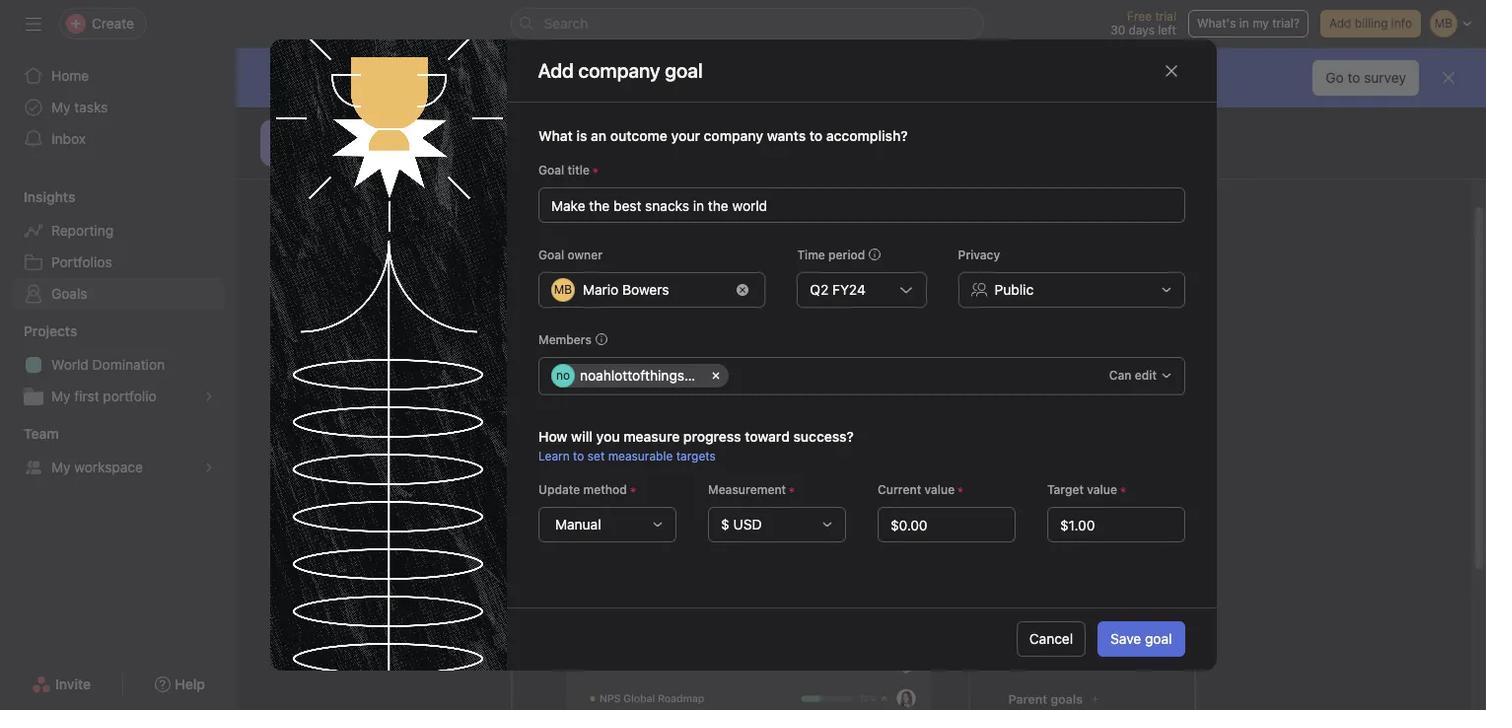 Task type: vqa. For each thing, say whether or not it's contained in the screenshot.
Add company goal
yes



Task type: describe. For each thing, give the bounding box(es) containing it.
my goals link
[[421, 152, 479, 179]]

goals
[[51, 285, 87, 302]]

help
[[284, 60, 314, 76]]

title
[[567, 163, 589, 178]]

fy24
[[832, 281, 865, 298]]

goal for goal title
[[538, 163, 564, 178]]

help us make asana better share what brought you to asana so we can improve the product for new users.
[[284, 60, 727, 95]]

remove image
[[737, 284, 748, 296]]

current value
[[877, 482, 954, 497]]

an
[[590, 127, 606, 144]]

time period
[[797, 248, 865, 262]]

invite button
[[19, 667, 104, 702]]

none text field inside noahlottofthings@gmail.com row
[[731, 364, 746, 388]]

will
[[571, 428, 592, 445]]

trial?
[[1273, 16, 1300, 31]]

goal owner
[[538, 248, 602, 262]]

insights button
[[0, 187, 75, 207]]

portfolio
[[103, 388, 157, 404]]

search list box
[[510, 8, 984, 39]]

period
[[828, 248, 865, 262]]

required image for goal title
[[589, 165, 601, 177]]

noahlottofthings@gmail.com cell
[[551, 364, 762, 388]]

world domination link
[[12, 349, 225, 381]]

save goal button
[[1098, 622, 1185, 657]]

my goals
[[421, 152, 479, 169]]

set and achieve strategic goals
[[691, 240, 1017, 267]]

mario
[[582, 281, 618, 298]]

goal title
[[538, 163, 589, 178]]

share
[[284, 80, 316, 95]]

my workspace
[[323, 119, 452, 142]]

add company goal
[[538, 59, 703, 82]]

team for team goals
[[323, 152, 359, 169]]

portfolios link
[[12, 247, 225, 278]]

portfolios
[[51, 253, 112, 270]]

targets
[[676, 449, 715, 464]]

invite
[[55, 676, 91, 692]]

goals link
[[12, 278, 225, 310]]

my for my first portfolio
[[51, 388, 71, 404]]

you inside help us make asana better share what brought you to asana so we can improve the product for new users.
[[397, 80, 417, 95]]

workspace
[[74, 459, 143, 475]]

go to survey
[[1326, 69, 1406, 86]]

members
[[538, 333, 591, 347]]

objectives.
[[867, 312, 945, 329]]

mb
[[554, 282, 572, 297]]

time
[[797, 248, 825, 262]]

insights
[[24, 188, 75, 205]]

add company goal dialog
[[270, 40, 1217, 671]]

method
[[583, 482, 627, 497]]

survey
[[1364, 69, 1406, 86]]

free
[[1127, 9, 1152, 24]]

privacy
[[958, 248, 1000, 262]]

users.
[[693, 80, 727, 95]]

first
[[74, 388, 99, 404]]

make
[[337, 60, 372, 76]]

brought
[[350, 80, 394, 95]]

public button
[[958, 272, 1185, 308]]

hide sidebar image
[[26, 16, 41, 32]]

banner containing help us make asana better
[[237, 48, 1486, 108]]

help
[[769, 288, 800, 306]]

reporting
[[51, 222, 114, 239]]

add for add company goal
[[538, 59, 574, 82]]

measurable
[[608, 449, 672, 464]]

team button
[[0, 424, 59, 444]]

required image
[[1117, 484, 1129, 496]]

q2
[[810, 281, 828, 298]]

left
[[1158, 23, 1177, 37]]

to inside how will you measure progress toward success? learn to set measurable targets
[[573, 449, 584, 464]]

my
[[1253, 16, 1269, 31]]

can
[[508, 80, 528, 95]]

required image for measurement
[[786, 484, 798, 496]]

target
[[1047, 482, 1083, 497]]

current
[[877, 482, 921, 497]]

billing
[[1355, 16, 1388, 31]]

outcome
[[610, 127, 667, 144]]

usd
[[733, 516, 762, 533]]

top-
[[641, 288, 671, 306]]

asana better
[[376, 60, 459, 76]]

team for team
[[24, 425, 59, 442]]

to inside button
[[1348, 69, 1360, 86]]

measure
[[623, 428, 679, 445]]

product
[[600, 80, 644, 95]]

how
[[538, 428, 567, 445]]

30
[[1111, 23, 1126, 37]]

new
[[666, 80, 689, 95]]

for
[[648, 80, 663, 95]]

goals for team goals
[[362, 152, 397, 169]]

q2 fy24
[[810, 281, 865, 298]]

world domination
[[51, 356, 165, 373]]

to right work
[[1050, 288, 1065, 306]]

what
[[320, 80, 346, 95]]



Task type: locate. For each thing, give the bounding box(es) containing it.
and inside "add top-level goals to help teams prioritize and connect work to your organization's objectives."
[[919, 288, 945, 306]]

my inside 'teams' element
[[51, 459, 71, 475]]

add
[[1329, 16, 1352, 31], [538, 59, 574, 82], [608, 288, 636, 306]]

improve
[[531, 80, 576, 95]]

world
[[51, 356, 89, 373]]

inbox
[[51, 130, 86, 147]]

projects element
[[0, 314, 237, 416]]

add left top- in the left top of the page
[[608, 288, 636, 306]]

what
[[538, 127, 572, 144]]

us
[[318, 60, 333, 76]]

team goals
[[323, 152, 397, 169]]

my for my tasks
[[51, 99, 71, 115]]

0 horizontal spatial you
[[397, 80, 417, 95]]

no
[[556, 368, 570, 383]]

my tasks link
[[12, 92, 225, 123]]

what's in my trial?
[[1197, 16, 1300, 31]]

goal for goal owner
[[538, 248, 564, 262]]

required image right current
[[954, 484, 966, 496]]

0 vertical spatial goal
[[538, 163, 564, 178]]

goals down asana at the left of the page
[[444, 152, 479, 169]]

cancel button
[[1017, 622, 1086, 657]]

level
[[671, 288, 704, 306]]

goals for my goals
[[444, 152, 479, 169]]

2 vertical spatial add
[[608, 288, 636, 306]]

0 vertical spatial and
[[732, 240, 772, 267]]

cancel
[[1029, 631, 1073, 647]]

required image down an
[[589, 165, 601, 177]]

$ usd
[[720, 516, 762, 533]]

free trial 30 days left
[[1111, 9, 1177, 37]]

set
[[587, 449, 604, 464]]

dismiss image
[[1441, 70, 1457, 86]]

strategic goals
[[863, 240, 1017, 267]]

your right work
[[1069, 288, 1100, 306]]

add for add top-level goals to help teams prioritize and connect work to your organization's objectives.
[[608, 288, 636, 306]]

my workspace link
[[12, 452, 225, 483]]

required image down toward success?
[[786, 484, 798, 496]]

goal
[[538, 163, 564, 178], [538, 248, 564, 262]]

1 horizontal spatial value
[[1087, 482, 1117, 497]]

and up objectives.
[[919, 288, 945, 306]]

banner
[[237, 48, 1486, 108]]

required image for current value
[[954, 484, 966, 496]]

value for current value
[[924, 482, 954, 497]]

add for add billing info
[[1329, 16, 1352, 31]]

days
[[1129, 23, 1155, 37]]

my inside projects element
[[51, 388, 71, 404]]

home link
[[12, 60, 225, 92]]

my for my workspace
[[51, 459, 71, 475]]

measurement
[[708, 482, 786, 497]]

wants
[[767, 127, 805, 144]]

1 vertical spatial your
[[1069, 288, 1100, 306]]

and up "remove" icon
[[732, 240, 772, 267]]

goal left title
[[538, 163, 564, 178]]

you up set
[[596, 428, 619, 445]]

my inside global element
[[51, 99, 71, 115]]

insights element
[[0, 179, 237, 314]]

0 vertical spatial add
[[1329, 16, 1352, 31]]

company goal
[[579, 59, 703, 82]]

Enter goal name text field
[[538, 188, 1185, 223]]

2 goal from the top
[[538, 248, 564, 262]]

asana
[[435, 80, 469, 95]]

add left the
[[538, 59, 574, 82]]

2 horizontal spatial add
[[1329, 16, 1352, 31]]

value right current
[[924, 482, 954, 497]]

search
[[544, 15, 588, 32]]

my down my workspace
[[421, 152, 441, 169]]

required image
[[589, 165, 601, 177], [627, 484, 638, 496], [786, 484, 798, 496], [954, 484, 966, 496]]

add billing info
[[1329, 16, 1412, 31]]

to down asana better
[[421, 80, 432, 95]]

add billing info button
[[1321, 10, 1421, 37]]

home
[[51, 67, 89, 84]]

noahlottofthings@gmail.com row
[[551, 364, 1100, 393]]

teams element
[[0, 416, 237, 487]]

1 goal from the top
[[538, 163, 564, 178]]

to right "remove" icon
[[751, 288, 765, 306]]

your right "outcome"
[[671, 127, 700, 144]]

in
[[1240, 16, 1249, 31]]

team goals link
[[323, 152, 397, 179]]

projects button
[[0, 322, 77, 341]]

1 vertical spatial team
[[24, 425, 59, 442]]

organization's
[[764, 312, 863, 329]]

your inside add company goal dialog
[[671, 127, 700, 144]]

my left tasks
[[51, 99, 71, 115]]

goals down my workspace
[[362, 152, 397, 169]]

add inside add billing info button
[[1329, 16, 1352, 31]]

1 vertical spatial goal
[[538, 248, 564, 262]]

info
[[1391, 16, 1412, 31]]

you down asana better
[[397, 80, 417, 95]]

manual
[[555, 516, 601, 533]]

to left set
[[573, 449, 584, 464]]

prioritize
[[852, 288, 914, 306]]

manual button
[[538, 507, 676, 543]]

public
[[994, 281, 1033, 298]]

1 horizontal spatial your
[[1069, 288, 1100, 306]]

2 value from the left
[[1087, 482, 1117, 497]]

search button
[[510, 8, 984, 39]]

can
[[1109, 368, 1131, 383]]

update method
[[538, 482, 627, 497]]

team inside dropdown button
[[24, 425, 59, 442]]

my for my goals
[[421, 152, 441, 169]]

0 horizontal spatial goals
[[362, 152, 397, 169]]

1 horizontal spatial and
[[919, 288, 945, 306]]

you
[[397, 80, 417, 95], [596, 428, 619, 445]]

1 horizontal spatial goals
[[444, 152, 479, 169]]

1 horizontal spatial you
[[596, 428, 619, 445]]

so
[[472, 80, 486, 95]]

my down 'team' dropdown button
[[51, 459, 71, 475]]

the
[[579, 80, 597, 95]]

0 vertical spatial your
[[671, 127, 700, 144]]

0 horizontal spatial add
[[538, 59, 574, 82]]

0 horizontal spatial value
[[924, 482, 954, 497]]

add inside add company goal dialog
[[538, 59, 574, 82]]

go to survey button
[[1313, 60, 1419, 96]]

achieve
[[777, 240, 857, 267]]

my left first
[[51, 388, 71, 404]]

add left billing
[[1329, 16, 1352, 31]]

0 horizontal spatial your
[[671, 127, 700, 144]]

update
[[538, 482, 580, 497]]

to
[[1348, 69, 1360, 86], [421, 80, 432, 95], [751, 288, 765, 306], [1050, 288, 1065, 306], [573, 449, 584, 464]]

to right go
[[1348, 69, 1360, 86]]

my tasks
[[51, 99, 108, 115]]

0 horizontal spatial and
[[732, 240, 772, 267]]

value right target
[[1087, 482, 1117, 497]]

to accomplish?
[[809, 127, 907, 144]]

bowers
[[622, 281, 669, 298]]

2 horizontal spatial goals
[[708, 288, 746, 306]]

required image for update method
[[627, 484, 638, 496]]

close this dialog image
[[1163, 63, 1179, 79]]

0 horizontal spatial team
[[24, 425, 59, 442]]

0 vertical spatial team
[[323, 152, 359, 169]]

what's in my trial? button
[[1188, 10, 1309, 37]]

goals right level
[[708, 288, 746, 306]]

1 horizontal spatial team
[[323, 152, 359, 169]]

value for target value
[[1087, 482, 1117, 497]]

how will you measure progress toward success? learn to set measurable targets
[[538, 428, 853, 464]]

mario bowers
[[582, 281, 669, 298]]

edit
[[1134, 368, 1156, 383]]

goals inside "add top-level goals to help teams prioritize and connect work to your organization's objectives."
[[708, 288, 746, 306]]

toward success?
[[744, 428, 853, 445]]

goal left owner
[[538, 248, 564, 262]]

add top-level goals to help teams prioritize and connect work to your organization's objectives.
[[608, 288, 1100, 329]]

q2 fy24 button
[[797, 272, 926, 308]]

learn
[[538, 449, 569, 464]]

save
[[1111, 631, 1141, 647]]

1 horizontal spatial add
[[608, 288, 636, 306]]

what's
[[1197, 16, 1236, 31]]

1 vertical spatial add
[[538, 59, 574, 82]]

trial
[[1155, 9, 1177, 24]]

company
[[703, 127, 763, 144]]

to inside help us make asana better share what brought you to asana so we can improve the product for new users.
[[421, 80, 432, 95]]

None text field
[[877, 507, 1015, 543], [1047, 507, 1185, 543], [877, 507, 1015, 543], [1047, 507, 1185, 543]]

owner
[[567, 248, 602, 262]]

set
[[691, 240, 727, 267]]

you inside how will you measure progress toward success? learn to set measurable targets
[[596, 428, 619, 445]]

1 value from the left
[[924, 482, 954, 497]]

1 vertical spatial and
[[919, 288, 945, 306]]

required image down learn to set measurable targets link
[[627, 484, 638, 496]]

global element
[[0, 48, 237, 167]]

go
[[1326, 69, 1344, 86]]

1 vertical spatial you
[[596, 428, 619, 445]]

team up my workspace
[[24, 425, 59, 442]]

0 vertical spatial you
[[397, 80, 417, 95]]

team down my workspace
[[323, 152, 359, 169]]

save goal
[[1111, 631, 1172, 647]]

add inside "add top-level goals to help teams prioritize and connect work to your organization's objectives."
[[608, 288, 636, 306]]

None text field
[[731, 364, 746, 388]]

your inside "add top-level goals to help teams prioritize and connect work to your organization's objectives."
[[1069, 288, 1100, 306]]

my workspace
[[51, 459, 143, 475]]



